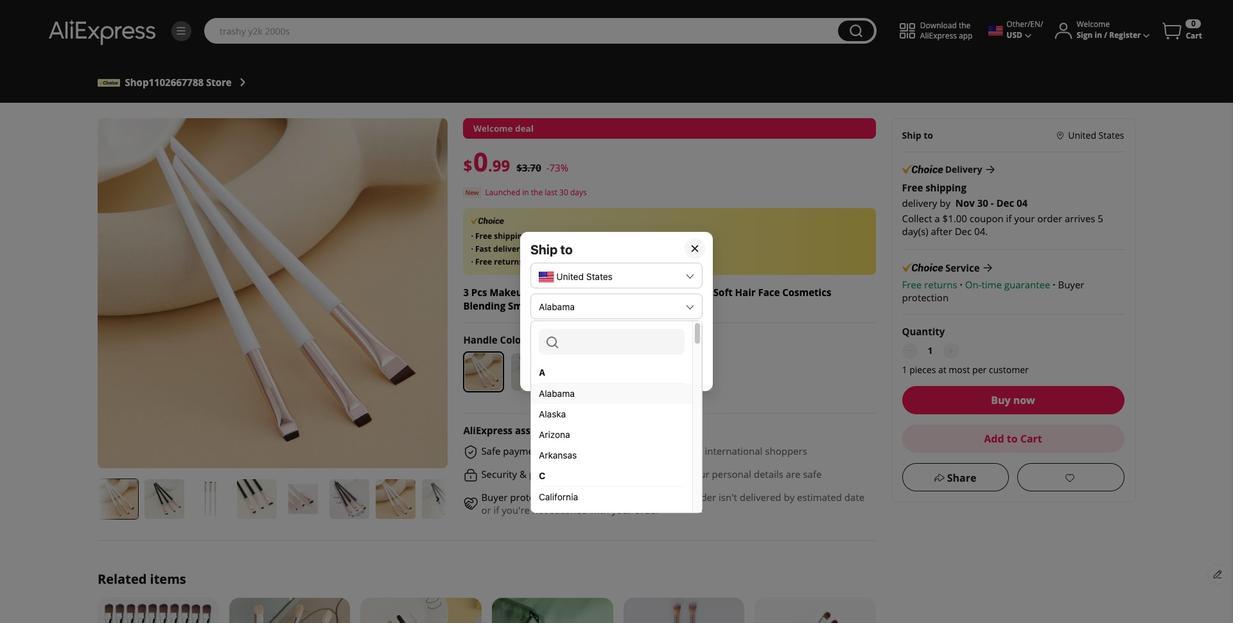 Task type: vqa. For each thing, say whether or not it's contained in the screenshot.
the rightmost 50%
no



Task type: locate. For each thing, give the bounding box(es) containing it.
1 horizontal spatial -
[[991, 197, 995, 210]]

2 horizontal spatial if
[[1007, 212, 1012, 225]]

dec left 04.
[[955, 225, 972, 238]]

welcome
[[1077, 19, 1110, 30]]

1 horizontal spatial ship to
[[903, 129, 934, 141]]

register
[[1110, 30, 1141, 41]]

buyer inside buyer protection
[[1059, 278, 1085, 291]]

1 horizontal spatial in
[[1095, 30, 1103, 41]]

returns left within
[[494, 257, 523, 267]]

by inside get your money back if your order isn't delivered by estimated date or if you're not satisfied with your order
[[784, 491, 795, 504]]

protection up quantity
[[903, 291, 949, 304]]

payments
[[503, 444, 548, 457]]

the right download
[[959, 20, 971, 31]]

order right first
[[557, 231, 577, 242]]

1 horizontal spatial if
[[660, 491, 666, 504]]

0 vertical spatial 0
[[1192, 18, 1196, 29]]

if for 30
[[1007, 212, 1012, 225]]

beauty
[[616, 299, 650, 312]]

returns down the service
[[925, 278, 958, 291]]

returns
[[494, 257, 523, 267], [925, 278, 958, 291]]

we
[[566, 468, 581, 480]]

1 vertical spatial 0
[[474, 144, 488, 179]]

1 horizontal spatial protection
[[903, 291, 949, 304]]

by up a
[[940, 197, 951, 210]]

united
[[1069, 129, 1097, 141], [557, 271, 584, 282]]

free up fast
[[475, 231, 492, 242]]

privacy
[[529, 468, 561, 480], [642, 468, 674, 480]]

0 horizontal spatial in
[[523, 187, 529, 198]]

9 right the .
[[501, 155, 510, 176]]

9
[[493, 155, 501, 176], [501, 155, 510, 176]]

states
[[1099, 129, 1125, 141], [586, 271, 613, 282]]

1 horizontal spatial buyer
[[1059, 278, 1085, 291]]

brush
[[585, 299, 614, 312]]

0 horizontal spatial dec
[[537, 244, 551, 255]]

shipping inside free shipping delivery by nov 30 - dec 04 collect a $1.00 coupon if your order arrives 5 day(s) after  dec 04.
[[926, 181, 967, 194]]

on
[[529, 231, 538, 242]]

face
[[758, 286, 780, 299]]

2 alabama from the top
[[539, 388, 575, 399]]

1 vertical spatial returns
[[925, 278, 958, 291]]

30 up the coupon
[[978, 197, 989, 210]]

trashy y2k 2000s text field
[[213, 24, 832, 37]]

/
[[1041, 19, 1044, 30], [1105, 30, 1108, 41]]

your right the coupon
[[1015, 212, 1035, 225]]

you're
[[502, 504, 530, 516]]

3 left the pcs
[[463, 286, 469, 299]]

to
[[924, 129, 934, 141], [561, 242, 573, 257], [1007, 432, 1018, 446]]

0 vertical spatial to
[[924, 129, 934, 141]]

order right money
[[635, 504, 660, 516]]

0 horizontal spatial shipping
[[494, 231, 527, 242]]

if for your
[[494, 504, 499, 516]]

not
[[532, 504, 548, 516]]

dec up the coupon
[[997, 197, 1015, 210]]

1 vertical spatial buyer
[[481, 491, 508, 504]]

protection
[[903, 291, 949, 304], [510, 491, 557, 504]]

alabama
[[539, 301, 575, 312], [539, 388, 575, 399]]

if inside free shipping delivery by nov 30 - dec 04 collect a $1.00 coupon if your order arrives 5 day(s) after  dec 04.
[[1007, 212, 1012, 225]]

the inside "download the aliexpress app"
[[959, 20, 971, 31]]

get
[[562, 491, 578, 504]]

delivery up collect
[[903, 197, 938, 210]]

1 horizontal spatial ship
[[903, 129, 922, 141]]

1 horizontal spatial privacy
[[642, 468, 674, 480]]

order left arrives
[[1038, 212, 1063, 225]]

0 vertical spatial 3
[[463, 286, 469, 299]]

cart
[[1186, 30, 1203, 41], [1021, 432, 1043, 446]]

0 vertical spatial united
[[1069, 129, 1097, 141]]

kits
[[680, 299, 699, 312]]

.
[[488, 155, 493, 176]]

30 right last on the left top of page
[[560, 187, 568, 198]]

buyer protection down the service
[[903, 278, 1085, 304]]

0 vertical spatial 04
[[1017, 197, 1028, 210]]

launched
[[485, 187, 521, 198]]

0 horizontal spatial delivery
[[493, 244, 524, 255]]

1 horizontal spatial united states
[[1069, 129, 1125, 141]]

by down on on the left of the page
[[526, 244, 535, 255]]

0 vertical spatial states
[[1099, 129, 1125, 141]]

1 vertical spatial aliexpress
[[463, 424, 513, 437]]

other/ en /
[[1007, 19, 1044, 30]]

1 horizontal spatial 04
[[1017, 197, 1028, 210]]

None button
[[838, 21, 874, 41]]

0 horizontal spatial to
[[561, 242, 573, 257]]

0 horizontal spatial /
[[1041, 19, 1044, 30]]

asked
[[631, 257, 652, 267]]

your up money
[[619, 468, 639, 480]]

1 horizontal spatial /
[[1105, 30, 1108, 41]]

0 vertical spatial returns
[[494, 257, 523, 267]]

first
[[540, 231, 555, 242]]

buy
[[992, 393, 1011, 407]]

by inside free shipping delivery by nov 30 - dec 04 collect a $1.00 coupon if your order arrives 5 day(s) after  dec 04.
[[940, 197, 951, 210]]

sign
[[1077, 30, 1093, 41]]

shader
[[549, 299, 583, 312]]

add to cart
[[985, 432, 1043, 446]]

0 horizontal spatial united states
[[557, 271, 613, 282]]

free
[[903, 181, 924, 194], [475, 231, 492, 242], [475, 257, 492, 267], [903, 278, 922, 291]]

in right 'launched'
[[523, 187, 529, 198]]

arkansas
[[539, 450, 577, 461]]

0 horizontal spatial 30
[[560, 187, 568, 198]]

0 vertical spatial cart
[[1186, 30, 1203, 41]]

in for the
[[523, 187, 529, 198]]

buyer protection down & on the bottom left of page
[[481, 491, 557, 504]]

1 vertical spatial ship
[[531, 242, 558, 257]]

service
[[946, 262, 980, 274]]

dec down first
[[537, 244, 551, 255]]

by down are
[[784, 491, 795, 504]]

1 vertical spatial cart
[[1021, 432, 1043, 446]]

free up collect
[[903, 181, 924, 194]]

0 vertical spatial buyer
[[1059, 278, 1085, 291]]

· free shipping on first order · fast delivery by dec 04 · free returns within 15 days, no questions asked
[[471, 231, 652, 267]]

1 horizontal spatial the
[[959, 20, 971, 31]]

0 horizontal spatial 3
[[463, 286, 469, 299]]

alaska
[[539, 409, 566, 420]]

- inside $ 0 . 9 9 $3.70 -73%
[[547, 161, 550, 174]]

1 vertical spatial states
[[586, 271, 613, 282]]

04.
[[975, 225, 989, 238]]

0 vertical spatial buyer protection
[[903, 278, 1085, 304]]

alabama down "brushes"
[[539, 301, 575, 312]]

0 horizontal spatial cart
[[1021, 432, 1043, 446]]

$
[[463, 155, 472, 176]]

1 vertical spatial in
[[523, 187, 529, 198]]

1 horizontal spatial 30
[[978, 197, 989, 210]]

2 vertical spatial to
[[1007, 432, 1018, 446]]

- inside free shipping delivery by nov 30 - dec 04 collect a $1.00 coupon if your order arrives 5 day(s) after  dec 04.
[[991, 197, 995, 210]]

3 for 3 pcs makeup brushes  set eyeshadow nose shadow soft hair face cosmetics blending smudge shader brush beauty tools kits
[[463, 286, 469, 299]]

shipping inside · free shipping on first order · fast delivery by dec 04 · free returns within 15 days, no questions asked
[[494, 231, 527, 242]]

1 horizontal spatial delivery
[[903, 197, 938, 210]]

usd
[[1007, 30, 1023, 41]]

1 vertical spatial delivery
[[493, 244, 524, 255]]

brushes
[[531, 286, 570, 299]]

collect
[[903, 212, 933, 225]]

privacy left so
[[642, 468, 674, 480]]

/ left register
[[1105, 30, 1108, 41]]

shipping
[[926, 181, 967, 194], [494, 231, 527, 242]]

in
[[1095, 30, 1103, 41], [523, 187, 529, 198]]

1 vertical spatial 3
[[539, 332, 545, 343]]

safe payments payment methods used by many international shoppers
[[481, 444, 807, 457]]

0 vertical spatial alabama
[[539, 301, 575, 312]]

- for shipping
[[991, 197, 995, 210]]

1 horizontal spatial united
[[1069, 129, 1097, 141]]

protection down c
[[510, 491, 557, 504]]

smudge
[[508, 299, 547, 312]]

if right the coupon
[[1007, 212, 1012, 225]]

2 vertical spatial dec
[[537, 244, 551, 255]]

0 horizontal spatial 04
[[553, 244, 561, 255]]

your down so
[[668, 491, 689, 504]]

the left last on the left top of page
[[531, 187, 543, 198]]

1 vertical spatial alabama
[[539, 388, 575, 399]]

None text field
[[921, 343, 941, 359]]

shipping up nov at the right of the page
[[926, 181, 967, 194]]

buy now
[[992, 393, 1036, 407]]

0 vertical spatial the
[[959, 20, 971, 31]]

0 vertical spatial -
[[547, 161, 550, 174]]

3 for 3 notch
[[539, 332, 545, 343]]

set
[[573, 286, 588, 299]]

in right sign
[[1095, 30, 1103, 41]]

buyer down security
[[481, 491, 508, 504]]

a
[[935, 212, 941, 225]]

1 horizontal spatial aliexpress
[[921, 30, 957, 41]]

1 vertical spatial protection
[[510, 491, 557, 504]]

tools
[[653, 299, 678, 312]]

0 vertical spatial in
[[1095, 30, 1103, 41]]

0 horizontal spatial privacy
[[529, 468, 561, 480]]

dec
[[997, 197, 1015, 210], [955, 225, 972, 238], [537, 244, 551, 255]]

free returns · on-time guarantee ·
[[903, 278, 1056, 291]]

9 up 'launched'
[[493, 155, 501, 176]]

0
[[1192, 18, 1196, 29], [474, 144, 488, 179]]

- right $3.70
[[547, 161, 550, 174]]

1 vertical spatial 04
[[553, 244, 561, 255]]

within
[[527, 257, 549, 267]]

buyer right "guarantee"
[[1059, 278, 1085, 291]]

1 horizontal spatial 0
[[1192, 18, 1196, 29]]

money
[[603, 491, 634, 504]]

0 horizontal spatial united
[[557, 271, 584, 282]]

0 vertical spatial shipping
[[926, 181, 967, 194]]

other/
[[1007, 19, 1031, 30]]

launched in the last 30 days
[[485, 187, 587, 198]]

1 vertical spatial to
[[561, 242, 573, 257]]

1 horizontal spatial cart
[[1186, 30, 1203, 41]]

privacy right & on the bottom left of page
[[529, 468, 561, 480]]

0 horizontal spatial 0
[[474, 144, 488, 179]]

0 horizontal spatial the
[[531, 187, 543, 198]]

your
[[1015, 212, 1035, 225], [619, 468, 639, 480], [689, 468, 710, 480], [580, 491, 601, 504], [668, 491, 689, 504], [612, 504, 632, 516]]

1 vertical spatial -
[[991, 197, 995, 210]]

california
[[539, 491, 578, 502]]

1 horizontal spatial to
[[924, 129, 934, 141]]

day(s)
[[903, 225, 929, 238]]

0 vertical spatial united states
[[1069, 129, 1125, 141]]

3 left the notch
[[539, 332, 545, 343]]

shop1102667788 store link
[[125, 75, 250, 90]]

0 horizontal spatial states
[[586, 271, 613, 282]]

0 horizontal spatial returns
[[494, 257, 523, 267]]

if right the back
[[660, 491, 666, 504]]

0 vertical spatial delivery
[[903, 197, 938, 210]]

related
[[98, 571, 147, 588]]

1 horizontal spatial shipping
[[926, 181, 967, 194]]

ship
[[903, 129, 922, 141], [531, 242, 558, 257]]

1 pieces at most per customer
[[903, 364, 1029, 376]]

0 inside 0 cart
[[1192, 18, 1196, 29]]

alabama up alaska
[[539, 388, 575, 399]]

after
[[932, 225, 953, 238]]

united states
[[1069, 129, 1125, 141], [557, 271, 613, 282]]

0 vertical spatial aliexpress
[[921, 30, 957, 41]]

aliexpress up the safe
[[463, 424, 513, 437]]

aliexpress inside "download the aliexpress app"
[[921, 30, 957, 41]]

coupon
[[970, 212, 1004, 225]]

0 horizontal spatial if
[[494, 504, 499, 516]]

delivery
[[903, 197, 938, 210], [493, 244, 524, 255]]

3 inside 3 pcs makeup brushes  set eyeshadow nose shadow soft hair face cosmetics blending smudge shader brush beauty tools kits
[[463, 286, 469, 299]]

1 vertical spatial the
[[531, 187, 543, 198]]

1 horizontal spatial 3
[[539, 332, 545, 343]]

delivery right fast
[[493, 244, 524, 255]]

add
[[985, 432, 1005, 446]]

04 up 15
[[553, 244, 561, 255]]

0 horizontal spatial -
[[547, 161, 550, 174]]

by inside · free shipping on first order · fast delivery by dec 04 · free returns within 15 days, no questions asked
[[526, 244, 535, 255]]

30 inside free shipping delivery by nov 30 - dec 04 collect a $1.00 coupon if your order arrives 5 day(s) after  dec 04.
[[978, 197, 989, 210]]

15
[[551, 257, 560, 267]]

1 vertical spatial dec
[[955, 225, 972, 238]]

aliexpress left the app
[[921, 30, 957, 41]]

1 horizontal spatial buyer protection
[[903, 278, 1085, 304]]

/ right other/
[[1041, 19, 1044, 30]]

shipping left on on the left of the page
[[494, 231, 527, 242]]

04 right nov at the right of the page
[[1017, 197, 1028, 210]]

arizona
[[539, 429, 570, 440]]

the
[[959, 20, 971, 31], [531, 187, 543, 198]]

0 vertical spatial ship
[[903, 129, 922, 141]]

1 horizontal spatial returns
[[925, 278, 958, 291]]

2 privacy from the left
[[642, 468, 674, 480]]

get your money back if your order isn't delivered by estimated date or if you're not satisfied with your order
[[481, 491, 865, 516]]

1 vertical spatial buyer protection
[[481, 491, 557, 504]]

app
[[959, 30, 973, 41]]

makeup
[[490, 286, 529, 299]]

0 vertical spatial dec
[[997, 197, 1015, 210]]

now
[[1014, 393, 1036, 407]]

0 horizontal spatial ship to
[[531, 242, 573, 257]]

1 alabama from the top
[[539, 301, 575, 312]]

returns inside · free shipping on first order · fast delivery by dec 04 · free returns within 15 days, no questions asked
[[494, 257, 523, 267]]

2 horizontal spatial to
[[1007, 432, 1018, 446]]

if right the or
[[494, 504, 499, 516]]

- up the coupon
[[991, 197, 995, 210]]

None field
[[539, 329, 685, 355]]

1 vertical spatial shipping
[[494, 231, 527, 242]]



Task type: describe. For each thing, give the bounding box(es) containing it.
$3.70
[[517, 161, 541, 174]]

0 horizontal spatial buyer protection
[[481, 491, 557, 504]]

04 inside free shipping delivery by nov 30 - dec 04 collect a $1.00 coupon if your order arrives 5 day(s) after  dec 04.
[[1017, 197, 1028, 210]]

nose
[[647, 286, 671, 299]]

1sqid_b image
[[175, 25, 187, 37]]

your right with
[[612, 504, 632, 516]]

used
[[640, 444, 662, 457]]

cosmetics
[[783, 286, 832, 299]]

2 horizontal spatial dec
[[997, 197, 1015, 210]]

most
[[949, 364, 971, 376]]

1 9 from the left
[[493, 155, 501, 176]]

0 horizontal spatial buyer
[[481, 491, 508, 504]]

share
[[948, 471, 977, 485]]

by right used
[[664, 444, 675, 457]]

3 notch
[[539, 332, 571, 343]]

free inside free shipping delivery by nov 30 - dec 04 collect a $1.00 coupon if your order arrives 5 day(s) after  dec 04.
[[903, 181, 924, 194]]

pieces
[[910, 364, 937, 376]]

nov
[[956, 197, 975, 210]]

handle color white
[[463, 333, 559, 346]]

0 horizontal spatial ship
[[531, 242, 558, 257]]

shoppers
[[765, 444, 807, 457]]

personal
[[712, 468, 752, 480]]

order left the isn't
[[691, 491, 716, 504]]

blending
[[463, 299, 506, 312]]

quantity
[[903, 325, 946, 338]]

free shipping delivery by nov 30 - dec 04 collect a $1.00 coupon if your order arrives 5 day(s) after  dec 04.
[[903, 181, 1104, 238]]

with
[[590, 504, 609, 516]]

0 vertical spatial protection
[[903, 291, 949, 304]]

no
[[582, 257, 592, 267]]

en
[[1031, 19, 1041, 30]]

your right get
[[580, 491, 601, 504]]

are
[[786, 468, 801, 480]]

1 privacy from the left
[[529, 468, 561, 480]]

order inside free shipping delivery by nov 30 - dec 04 collect a $1.00 coupon if your order arrives 5 day(s) after  dec 04.
[[1038, 212, 1063, 225]]

methods
[[597, 444, 637, 457]]

your inside free shipping delivery by nov 30 - dec 04 collect a $1.00 coupon if your order arrives 5 day(s) after  dec 04.
[[1015, 212, 1035, 225]]

1 horizontal spatial dec
[[955, 225, 972, 238]]

order inside · free shipping on first order · fast delivery by dec 04 · free returns within 15 days, no questions asked
[[557, 231, 577, 242]]

c
[[539, 470, 546, 481]]

in for /
[[1095, 30, 1103, 41]]

aliexpress assurance
[[463, 424, 564, 437]]

73%
[[550, 161, 569, 174]]

details
[[754, 468, 784, 480]]

a
[[539, 367, 546, 378]]

delivery inside · free shipping on first order · fast delivery by dec 04 · free returns within 15 days, no questions asked
[[493, 244, 524, 255]]

sign in / register
[[1077, 30, 1141, 41]]

eyeshadow
[[590, 286, 644, 299]]

1 vertical spatial ship to
[[531, 242, 573, 257]]

hair
[[735, 286, 756, 299]]

on-
[[966, 278, 982, 291]]

2 9 from the left
[[501, 155, 510, 176]]

days,
[[562, 257, 580, 267]]

guarantee
[[1005, 278, 1051, 291]]

/ for in
[[1105, 30, 1108, 41]]

to inside button
[[1007, 432, 1018, 446]]

respect
[[583, 468, 616, 480]]

/ for en
[[1041, 19, 1044, 30]]

satisfied
[[550, 504, 588, 516]]

$1.00
[[943, 212, 968, 225]]

delivered
[[740, 491, 782, 504]]

5
[[1098, 212, 1104, 225]]

1 horizontal spatial states
[[1099, 129, 1125, 141]]

shop1102667788 store
[[125, 76, 232, 89]]

safe
[[481, 444, 501, 457]]

free down fast
[[475, 257, 492, 267]]

3 pcs makeup brushes  set eyeshadow nose shadow soft hair face cosmetics blending smudge shader brush beauty tools kits
[[463, 286, 832, 312]]

1 vertical spatial united states
[[557, 271, 613, 282]]

many
[[678, 444, 703, 457]]

customer
[[990, 364, 1029, 376]]

related items
[[98, 571, 186, 588]]

fast
[[475, 244, 491, 255]]

security
[[481, 468, 517, 480]]

0 horizontal spatial aliexpress
[[463, 424, 513, 437]]

items
[[150, 571, 186, 588]]

last
[[545, 187, 558, 198]]

assurance
[[515, 424, 564, 437]]

04 inside · free shipping on first order · fast delivery by dec 04 · free returns within 15 days, no questions asked
[[553, 244, 561, 255]]

date
[[845, 491, 865, 504]]

1 vertical spatial united
[[557, 271, 584, 282]]

- for 0
[[547, 161, 550, 174]]

international
[[705, 444, 763, 457]]

or
[[481, 504, 491, 516]]

buy now button
[[903, 386, 1125, 415]]

dec inside · free shipping on first order · fast delivery by dec 04 · free returns within 15 days, no questions asked
[[537, 244, 551, 255]]

isn't
[[719, 491, 737, 504]]

days
[[570, 187, 587, 198]]

free up quantity
[[903, 278, 922, 291]]

payment
[[555, 444, 595, 457]]

your right so
[[689, 468, 710, 480]]

delivery inside free shipping delivery by nov 30 - dec 04 collect a $1.00 coupon if your order arrives 5 day(s) after  dec 04.
[[903, 197, 938, 210]]

colorado
[[539, 512, 577, 523]]

back
[[637, 491, 658, 504]]

cart inside button
[[1021, 432, 1043, 446]]

shop1102667788
[[125, 76, 204, 89]]

0 cart
[[1186, 18, 1203, 41]]

&
[[520, 468, 527, 480]]

at
[[939, 364, 947, 376]]

0 horizontal spatial protection
[[510, 491, 557, 504]]

white
[[531, 333, 559, 346]]

security & privacy we respect your privacy so your personal details are safe
[[481, 468, 822, 480]]

safe
[[803, 468, 822, 480]]

0 vertical spatial ship to
[[903, 129, 934, 141]]

arrives
[[1065, 212, 1096, 225]]

estimated
[[797, 491, 842, 504]]



